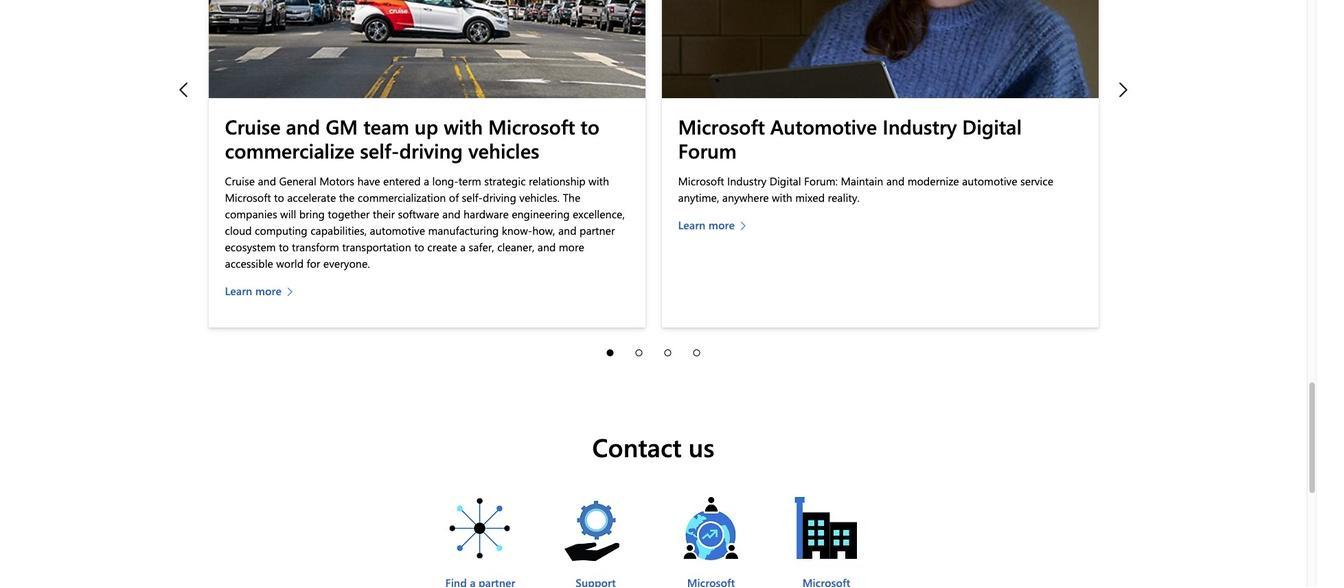 Task type: locate. For each thing, give the bounding box(es) containing it.
learn down the 'anytime,'
[[678, 218, 706, 232]]

learn more link for microsoft automotive industry digital forum
[[678, 217, 753, 234]]

0 vertical spatial industry
[[883, 113, 957, 139]]

2 vertical spatial with
[[772, 191, 793, 205]]

more down accessible
[[255, 284, 282, 298]]

term
[[459, 174, 481, 188]]

1 vertical spatial learn more link
[[225, 283, 300, 300]]

1 vertical spatial learn more
[[225, 284, 282, 298]]

learn more link down the 'anytime,'
[[678, 217, 753, 234]]

a left long-
[[424, 174, 429, 188]]

more for cruise and gm team up with microsoft to commercialize self-driving vehicles
[[255, 284, 282, 298]]

microsoft
[[488, 113, 575, 139], [678, 113, 765, 139], [678, 174, 724, 188], [225, 191, 271, 205]]

contact us
[[592, 430, 715, 463]]

learn more link down accessible
[[225, 283, 300, 300]]

self- inside cruise and gm team up with microsoft to commercialize self-driving vehicles
[[360, 137, 399, 163]]

1 vertical spatial automotive
[[370, 223, 425, 238]]

driving
[[399, 137, 463, 163], [483, 191, 516, 205]]

with up excellence,
[[589, 174, 609, 188]]

microsoft inside cruise and general motors have entered a long-term strategic relationship with microsoft to accelerate the commercialization of self-driving vehicles. the companies will bring together their software and hardware engineering excellence, cloud computing capabilities, automotive manufacturing know-how, and partner ecosystem to transform transportation to create a safer, cleaner, and more accessible world for everyone.
[[225, 191, 271, 205]]

1 horizontal spatial self-
[[462, 191, 483, 205]]

1 horizontal spatial learn more
[[678, 218, 735, 232]]

general
[[279, 174, 317, 188]]

1 horizontal spatial learn more link
[[678, 217, 753, 234]]

industry up anywhere on the right top
[[727, 174, 767, 188]]

0 vertical spatial automotive
[[962, 174, 1018, 188]]

1 horizontal spatial more
[[559, 240, 584, 254]]

0 vertical spatial a
[[424, 174, 429, 188]]

learn more link
[[678, 217, 753, 234], [225, 283, 300, 300]]

microsoft inside cruise and gm team up with microsoft to commercialize self-driving vehicles
[[488, 113, 575, 139]]

0 vertical spatial more
[[709, 218, 735, 232]]

0 vertical spatial with
[[444, 113, 483, 139]]

1 vertical spatial cruise
[[225, 174, 255, 188]]

self- down "term"
[[462, 191, 483, 205]]

how,
[[532, 223, 555, 238]]

0 vertical spatial cruise
[[225, 113, 281, 139]]

more down partner
[[559, 240, 584, 254]]

strategic
[[484, 174, 526, 188]]

driving up long-
[[399, 137, 463, 163]]

industry inside microsoft automotive industry digital forum
[[883, 113, 957, 139]]

self- up have at the top of page
[[360, 137, 399, 163]]

0 horizontal spatial more
[[255, 284, 282, 298]]

cruise
[[225, 113, 281, 139], [225, 174, 255, 188]]

0 vertical spatial digital
[[963, 113, 1022, 139]]

1 vertical spatial driving
[[483, 191, 516, 205]]

1 horizontal spatial automotive
[[962, 174, 1018, 188]]

0 horizontal spatial learn more link
[[225, 283, 300, 300]]

know-
[[502, 223, 532, 238]]

transform
[[292, 240, 339, 254]]

1 horizontal spatial digital
[[963, 113, 1022, 139]]

digital
[[963, 113, 1022, 139], [770, 174, 801, 188]]

0 vertical spatial driving
[[399, 137, 463, 163]]

1 horizontal spatial industry
[[883, 113, 957, 139]]

forum
[[678, 137, 737, 163]]

1 cruise from the top
[[225, 113, 281, 139]]

1 horizontal spatial with
[[589, 174, 609, 188]]

1 vertical spatial learn
[[225, 284, 252, 298]]

with inside the microsoft industry digital forum: maintain and modernize automotive service anytime, anywhere with mixed reality.
[[772, 191, 793, 205]]

2 cruise from the top
[[225, 174, 255, 188]]

automotive inside the microsoft industry digital forum: maintain and modernize automotive service anytime, anywhere with mixed reality.
[[962, 174, 1018, 188]]

1 horizontal spatial a
[[460, 240, 466, 254]]

cleaner,
[[497, 240, 535, 254]]

engineering
[[512, 207, 570, 221]]

0 horizontal spatial industry
[[727, 174, 767, 188]]

1 vertical spatial self-
[[462, 191, 483, 205]]

automotive left service
[[962, 174, 1018, 188]]

0 vertical spatial learn more
[[678, 218, 735, 232]]

microsoft inside microsoft automotive industry digital forum
[[678, 113, 765, 139]]

0 vertical spatial learn more link
[[678, 217, 753, 234]]

learn more down the 'anytime,'
[[678, 218, 735, 232]]

1 horizontal spatial learn
[[678, 218, 706, 232]]

2 horizontal spatial with
[[772, 191, 793, 205]]

more down the 'anytime,'
[[709, 218, 735, 232]]

and down of
[[442, 207, 461, 221]]

cruise inside cruise and gm team up with microsoft to commercialize self-driving vehicles
[[225, 113, 281, 139]]

with right up
[[444, 113, 483, 139]]

0 vertical spatial learn
[[678, 218, 706, 232]]

0 horizontal spatial learn more
[[225, 284, 282, 298]]

driving down strategic
[[483, 191, 516, 205]]

entered
[[383, 174, 421, 188]]

a down manufacturing
[[460, 240, 466, 254]]

accelerate
[[287, 191, 336, 205]]

industry
[[883, 113, 957, 139], [727, 174, 767, 188]]

anytime,
[[678, 191, 719, 205]]

driving inside cruise and general motors have entered a long-term strategic relationship with microsoft to accelerate the commercialization of self-driving vehicles. the companies will bring together their software and hardware engineering excellence, cloud computing capabilities, automotive manufacturing know-how, and partner ecosystem to transform transportation to create a safer, cleaner, and more accessible world for everyone.
[[483, 191, 516, 205]]

learn more link for cruise and gm team up with microsoft to commercialize self-driving vehicles
[[225, 283, 300, 300]]

0 horizontal spatial digital
[[770, 174, 801, 188]]

1 vertical spatial industry
[[727, 174, 767, 188]]

industry inside the microsoft industry digital forum: maintain and modernize automotive service anytime, anywhere with mixed reality.
[[727, 174, 767, 188]]

to
[[581, 113, 600, 139], [274, 191, 284, 205], [279, 240, 289, 254], [414, 240, 424, 254]]

1 horizontal spatial driving
[[483, 191, 516, 205]]

and left modernize
[[887, 174, 905, 188]]

contact
[[592, 430, 682, 463]]

to up will
[[274, 191, 284, 205]]

cruise and general motors have entered a long-term strategic relationship with microsoft to accelerate the commercialization of self-driving vehicles. the companies will bring together their software and hardware engineering excellence, cloud computing capabilities, automotive manufacturing know-how, and partner ecosystem to transform transportation to create a safer, cleaner, and more accessible world for everyone.
[[225, 174, 625, 271]]

will
[[280, 207, 296, 221]]

2 horizontal spatial more
[[709, 218, 735, 232]]

hardware
[[464, 207, 509, 221]]

automotive
[[771, 113, 877, 139]]

learn
[[678, 218, 706, 232], [225, 284, 252, 298]]

0 horizontal spatial with
[[444, 113, 483, 139]]

and down 'how,'
[[538, 240, 556, 254]]

more
[[709, 218, 735, 232], [559, 240, 584, 254], [255, 284, 282, 298]]

learn more down accessible
[[225, 284, 282, 298]]

a
[[424, 174, 429, 188], [460, 240, 466, 254]]

1 vertical spatial digital
[[770, 174, 801, 188]]

ecosystem
[[225, 240, 276, 254]]

learn down accessible
[[225, 284, 252, 298]]

automotive down their
[[370, 223, 425, 238]]

automotive inside cruise and general motors have entered a long-term strategic relationship with microsoft to accelerate the commercialization of self-driving vehicles. the companies will bring together their software and hardware engineering excellence, cloud computing capabilities, automotive manufacturing know-how, and partner ecosystem to transform transportation to create a safer, cleaner, and more accessible world for everyone.
[[370, 223, 425, 238]]

and
[[286, 113, 320, 139], [258, 174, 276, 188], [887, 174, 905, 188], [442, 207, 461, 221], [558, 223, 577, 238], [538, 240, 556, 254]]

automotive
[[962, 174, 1018, 188], [370, 223, 425, 238]]

with left mixed
[[772, 191, 793, 205]]

modernize
[[908, 174, 959, 188]]

1 vertical spatial with
[[589, 174, 609, 188]]

relationship
[[529, 174, 586, 188]]

excellence,
[[573, 207, 625, 221]]

forum: maintain
[[804, 174, 884, 188]]

up
[[415, 113, 438, 139]]

0 horizontal spatial a
[[424, 174, 429, 188]]

2 vertical spatial more
[[255, 284, 282, 298]]

0 horizontal spatial learn
[[225, 284, 252, 298]]

learn more
[[678, 218, 735, 232], [225, 284, 282, 298]]

self-
[[360, 137, 399, 163], [462, 191, 483, 205]]

1 vertical spatial more
[[559, 240, 584, 254]]

0 horizontal spatial driving
[[399, 137, 463, 163]]

cruise inside cruise and general motors have entered a long-term strategic relationship with microsoft to accelerate the commercialization of self-driving vehicles. the companies will bring together their software and hardware engineering excellence, cloud computing capabilities, automotive manufacturing know-how, and partner ecosystem to transform transportation to create a safer, cleaner, and more accessible world for everyone.
[[225, 174, 255, 188]]

0 horizontal spatial automotive
[[370, 223, 425, 238]]

a person wearing over-the-ear headphones looking at a laptop. image
[[662, 0, 1099, 98]]

with
[[444, 113, 483, 139], [589, 174, 609, 188], [772, 191, 793, 205]]

0 vertical spatial self-
[[360, 137, 399, 163]]

microsoft industry digital forum: maintain and modernize automotive service anytime, anywhere with mixed reality.
[[678, 174, 1054, 205]]

and left gm
[[286, 113, 320, 139]]

industry up modernize
[[883, 113, 957, 139]]

0 horizontal spatial self-
[[360, 137, 399, 163]]

to up relationship
[[581, 113, 600, 139]]



Task type: vqa. For each thing, say whether or not it's contained in the screenshot.
'of' to the left
no



Task type: describe. For each thing, give the bounding box(es) containing it.
world
[[276, 256, 304, 271]]

commercialization
[[358, 191, 446, 205]]

vehicles
[[468, 137, 540, 163]]

driving inside cruise and gm team up with microsoft to commercialize self-driving vehicles
[[399, 137, 463, 163]]

commercialize
[[225, 137, 355, 163]]

and left general
[[258, 174, 276, 188]]

of
[[449, 191, 459, 205]]

together
[[328, 207, 370, 221]]

learn more for microsoft automotive industry digital forum
[[678, 218, 735, 232]]

self- inside cruise and general motors have entered a long-term strategic relationship with microsoft to accelerate the commercialization of self-driving vehicles. the companies will bring together their software and hardware engineering excellence, cloud computing capabilities, automotive manufacturing know-how, and partner ecosystem to transform transportation to create a safer, cleaner, and more accessible world for everyone.
[[462, 191, 483, 205]]

cloud
[[225, 223, 252, 238]]

and inside the microsoft industry digital forum: maintain and modernize automotive service anytime, anywhere with mixed reality.
[[887, 174, 905, 188]]

with inside cruise and general motors have entered a long-term strategic relationship with microsoft to accelerate the commercialization of self-driving vehicles. the companies will bring together their software and hardware engineering excellence, cloud computing capabilities, automotive manufacturing know-how, and partner ecosystem to transform transportation to create a safer, cleaner, and more accessible world for everyone.
[[589, 174, 609, 188]]

their
[[373, 207, 395, 221]]

team
[[363, 113, 409, 139]]

capabilities,
[[311, 223, 367, 238]]

digital inside the microsoft industry digital forum: maintain and modernize automotive service anytime, anywhere with mixed reality.
[[770, 174, 801, 188]]

computing
[[255, 223, 308, 238]]

learn more for cruise and gm team up with microsoft to commercialize self-driving vehicles
[[225, 284, 282, 298]]

and inside cruise and gm team up with microsoft to commercialize self-driving vehicles
[[286, 113, 320, 139]]

to inside cruise and gm team up with microsoft to commercialize self-driving vehicles
[[581, 113, 600, 139]]

service
[[1021, 174, 1054, 188]]

learn for cruise and gm team up with microsoft to commercialize self-driving vehicles
[[225, 284, 252, 298]]

long-
[[432, 174, 459, 188]]

vehicles.
[[519, 191, 560, 205]]

microsoft automotive industry digital forum
[[678, 113, 1022, 163]]

1 vertical spatial a
[[460, 240, 466, 254]]

motors
[[320, 174, 354, 188]]

mixed
[[796, 191, 825, 205]]

the
[[339, 191, 355, 205]]

have
[[357, 174, 380, 188]]

and right 'how,'
[[558, 223, 577, 238]]

create
[[427, 240, 457, 254]]

manufacturing
[[428, 223, 499, 238]]

partner
[[580, 223, 615, 238]]

everyone.
[[323, 256, 370, 271]]

accessible
[[225, 256, 273, 271]]

to left create
[[414, 240, 424, 254]]

microsoft inside the microsoft industry digital forum: maintain and modernize automotive service anytime, anywhere with mixed reality.
[[678, 174, 724, 188]]

safer,
[[469, 240, 494, 254]]

for
[[307, 256, 320, 271]]

software
[[398, 207, 439, 221]]

reality.
[[828, 191, 860, 205]]

learn for microsoft automotive industry digital forum
[[678, 218, 706, 232]]

with inside cruise and gm team up with microsoft to commercialize self-driving vehicles
[[444, 113, 483, 139]]

companies
[[225, 207, 277, 221]]

a cruise car driving in a city. image
[[208, 0, 645, 98]]

anywhere
[[722, 191, 769, 205]]

us
[[689, 430, 715, 463]]

more inside cruise and general motors have entered a long-term strategic relationship with microsoft to accelerate the commercialization of self-driving vehicles. the companies will bring together their software and hardware engineering excellence, cloud computing capabilities, automotive manufacturing know-how, and partner ecosystem to transform transportation to create a safer, cleaner, and more accessible world for everyone.
[[559, 240, 584, 254]]

gm
[[326, 113, 358, 139]]

more for microsoft automotive industry digital forum
[[709, 218, 735, 232]]

cruise for cruise and general motors have entered a long-term strategic relationship with microsoft to accelerate the commercialization of self-driving vehicles. the companies will bring together their software and hardware engineering excellence, cloud computing capabilities, automotive manufacturing know-how, and partner ecosystem to transform transportation to create a safer, cleaner, and more accessible world for everyone.
[[225, 174, 255, 188]]

bring
[[299, 207, 325, 221]]

cruise and gm team up with microsoft to commercialize self-driving vehicles
[[225, 113, 600, 163]]

the
[[563, 191, 581, 205]]

transportation
[[342, 240, 411, 254]]

cruise for cruise and gm team up with microsoft to commercialize self-driving vehicles
[[225, 113, 281, 139]]

digital inside microsoft automotive industry digital forum
[[963, 113, 1022, 139]]

to down computing
[[279, 240, 289, 254]]



